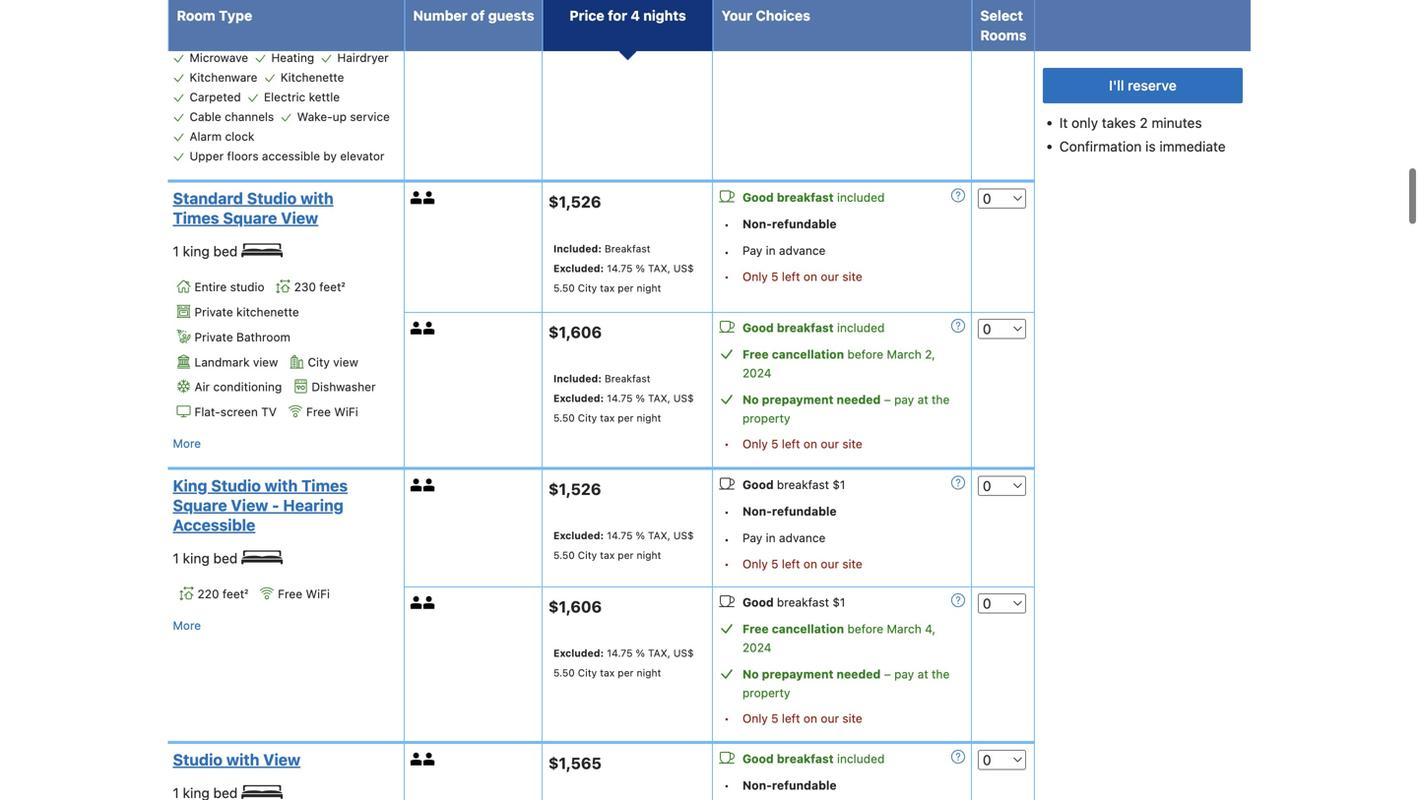 Task type: locate. For each thing, give the bounding box(es) containing it.
$1,526
[[548, 193, 601, 212], [548, 480, 601, 499]]

1 vertical spatial bed
[[213, 550, 238, 567]]

2024 for before march 4, 2024
[[742, 641, 772, 655]]

2 horizontal spatial with
[[300, 189, 334, 208]]

feet² right 230
[[319, 280, 345, 294]]

march left 4, at the right bottom of the page
[[887, 622, 922, 636]]

times down standard
[[173, 209, 219, 228]]

before inside before march 2, 2024
[[847, 348, 884, 361]]

0 vertical spatial times
[[173, 209, 219, 228]]

wake-
[[297, 110, 333, 124]]

0 vertical spatial the
[[932, 0, 950, 1]]

before left 2,
[[847, 348, 884, 361]]

$1,565
[[548, 754, 602, 773]]

i'll reserve button
[[1043, 68, 1243, 103]]

0 vertical spatial 1 king bed
[[173, 243, 241, 260]]

only 5 left on our site up before march 2, 2024
[[742, 270, 862, 284]]

1 vertical spatial in
[[766, 531, 776, 545]]

the for good breakfast $1
[[932, 668, 950, 681]]

breakfast
[[777, 191, 834, 205], [777, 321, 834, 335], [777, 478, 829, 492], [777, 596, 829, 609], [777, 752, 834, 766]]

the
[[932, 0, 950, 1], [932, 393, 950, 407], [932, 668, 950, 681]]

breakfast for standard studio with times square view
[[777, 191, 834, 205]]

1 vertical spatial – pay at the property
[[742, 393, 950, 425]]

number of guests
[[413, 7, 534, 24]]

wifi down dishwasher
[[334, 405, 358, 419]]

cable channels
[[190, 110, 274, 124]]

–
[[884, 0, 891, 1], [884, 393, 891, 407], [884, 668, 891, 681]]

site up before march 2, 2024
[[842, 270, 862, 284]]

0 vertical spatial – pay at the property
[[742, 0, 950, 19]]

1 night from the top
[[637, 282, 661, 294]]

1 vertical spatial included:
[[553, 373, 602, 385]]

1 our from the top
[[821, 270, 839, 284]]

0 vertical spatial before
[[847, 348, 884, 361]]

2 in from the top
[[766, 531, 776, 545]]

view down bathroom
[[253, 355, 278, 369]]

1 vertical spatial refundable
[[772, 505, 837, 518]]

occupancy image
[[423, 192, 436, 205], [423, 479, 436, 492], [410, 597, 423, 609]]

square inside standard studio with times square view
[[223, 209, 277, 228]]

only 5 left on our site for more details on meals and payment options image associated with $1
[[742, 712, 862, 726]]

1 vertical spatial more details on meals and payment options image
[[951, 750, 965, 764]]

1 king bed up entire
[[173, 243, 241, 260]]

no prepayment needed down before march 4, 2024
[[742, 668, 881, 681]]

more down flat-
[[173, 437, 201, 451]]

included: breakfast
[[553, 243, 650, 254], [553, 373, 650, 385]]

view inside standard studio with times square view
[[281, 209, 318, 228]]

cancellation for included
[[772, 348, 844, 361]]

occupancy image
[[410, 192, 423, 205], [410, 322, 423, 335], [423, 322, 436, 335], [410, 479, 423, 492], [423, 597, 436, 609], [410, 753, 423, 766], [423, 753, 436, 766]]

pay
[[894, 0, 914, 1], [894, 393, 914, 407], [894, 668, 914, 681]]

view inside studio with view link
[[263, 751, 300, 769]]

0 vertical spatial property
[[742, 6, 790, 19]]

0 vertical spatial more details on meals and payment options image
[[951, 189, 965, 203]]

no prepayment needed for $1
[[742, 668, 881, 681]]

1 1 king bed from the top
[[173, 243, 241, 260]]

0 vertical spatial included:
[[553, 243, 602, 254]]

good breakfast $1 for more details on meals and payment options icon for king studio with times square view - hearing accessible
[[742, 478, 845, 492]]

prepayment
[[762, 393, 834, 407], [762, 668, 834, 681]]

3 – from the top
[[884, 668, 891, 681]]

more link down flat-
[[173, 434, 201, 453]]

wifi down hearing
[[306, 587, 330, 601]]

us$
[[673, 262, 694, 274], [673, 393, 694, 404], [673, 530, 694, 542], [673, 648, 694, 659]]

breakfast for $1,606
[[605, 373, 650, 385]]

march left 2,
[[887, 348, 922, 361]]

site up before march 4, 2024
[[842, 557, 862, 571]]

before march 4, 2024
[[742, 622, 936, 655]]

included: breakfast for $1,526
[[553, 243, 650, 254]]

1 pay in advance from the top
[[742, 244, 826, 258]]

0 horizontal spatial view
[[253, 355, 278, 369]]

0 vertical spatial pay in advance
[[742, 244, 826, 258]]

1 horizontal spatial with
[[265, 477, 298, 495]]

1 vertical spatial wifi
[[306, 587, 330, 601]]

6 • from the top
[[724, 533, 729, 546]]

2 no prepayment needed from the top
[[742, 668, 881, 681]]

3 breakfast from the top
[[777, 478, 829, 492]]

heating
[[271, 51, 314, 65]]

no prepayment needed down before march 2, 2024
[[742, 393, 881, 407]]

0 vertical spatial good breakfast $1
[[742, 478, 845, 492]]

1 vertical spatial pay
[[742, 531, 762, 545]]

left
[[782, 270, 800, 284], [782, 437, 800, 451], [782, 557, 800, 571], [782, 712, 800, 726]]

3 5 from the top
[[771, 557, 779, 571]]

square down king
[[173, 496, 227, 515]]

1 horizontal spatial times
[[301, 477, 348, 495]]

$1,526 for standard studio with times square view
[[548, 193, 601, 212]]

king up 220 on the left of page
[[183, 550, 210, 567]]

2 vertical spatial good breakfast included
[[742, 752, 885, 766]]

2 march from the top
[[887, 622, 922, 636]]

pay in advance
[[742, 244, 826, 258], [742, 531, 826, 545]]

2 breakfast from the top
[[605, 373, 650, 385]]

1 vertical spatial occupancy image
[[423, 479, 436, 492]]

studio
[[230, 280, 265, 294]]

breakfast for king studio with times square view - hearing accessible
[[777, 478, 829, 492]]

1 king bed
[[173, 243, 241, 260], [173, 550, 241, 567]]

1 1 from the top
[[173, 243, 179, 260]]

with inside studio with view link
[[226, 751, 259, 769]]

3 – pay at the property from the top
[[742, 668, 950, 700]]

on down before march 4, 2024
[[803, 712, 817, 726]]

breakfast for $1,526
[[605, 243, 650, 254]]

2 needed from the top
[[837, 668, 881, 681]]

1 excluded: from the top
[[553, 262, 604, 274]]

pay for standard studio with times square view
[[742, 244, 762, 258]]

city
[[578, 282, 597, 294], [308, 355, 330, 369], [578, 412, 597, 424], [578, 550, 597, 561], [578, 667, 597, 679]]

1 non- from the top
[[742, 217, 772, 231]]

0 vertical spatial good breakfast included
[[742, 191, 885, 205]]

2 on from the top
[[803, 437, 817, 451]]

1 vertical spatial $1,606
[[548, 598, 602, 616]]

square
[[223, 209, 277, 228], [173, 496, 227, 515]]

confirmation
[[1059, 138, 1142, 155]]

our down before march 2, 2024
[[821, 437, 839, 451]]

our up before march 2, 2024
[[821, 270, 839, 284]]

with for standard studio with times square view
[[300, 189, 334, 208]]

view
[[281, 209, 318, 228], [231, 496, 268, 515], [263, 751, 300, 769]]

1 good breakfast $1 from the top
[[742, 478, 845, 492]]

%
[[636, 262, 645, 274], [636, 393, 645, 404], [636, 530, 645, 542], [636, 648, 645, 659]]

needed for included
[[837, 393, 881, 407]]

4 us$ from the top
[[673, 648, 694, 659]]

2 2024 from the top
[[742, 641, 772, 655]]

times inside king studio with times square view - hearing accessible
[[301, 477, 348, 495]]

on up before march 2, 2024
[[803, 270, 817, 284]]

1 private from the top
[[194, 305, 233, 319]]

1 included from the top
[[837, 191, 885, 205]]

0 vertical spatial pay
[[742, 244, 762, 258]]

on down before march 2, 2024
[[803, 437, 817, 451]]

1 bed from the top
[[213, 243, 238, 260]]

choices
[[756, 7, 810, 24]]

electric kettle
[[264, 90, 340, 104]]

1 vertical spatial pay in advance
[[742, 531, 826, 545]]

prepayment down before march 2, 2024
[[762, 393, 834, 407]]

on up before march 4, 2024
[[803, 557, 817, 571]]

0 vertical spatial king
[[183, 243, 210, 260]]

good
[[742, 191, 774, 205], [742, 321, 774, 335], [742, 478, 774, 492], [742, 596, 774, 609], [742, 752, 774, 766]]

1 vertical spatial times
[[301, 477, 348, 495]]

1 included: breakfast from the top
[[553, 243, 650, 254]]

0 vertical spatial needed
[[837, 393, 881, 407]]

good breakfast included for with
[[742, 191, 885, 205]]

more details on meals and payment options image
[[951, 189, 965, 203], [951, 319, 965, 333], [951, 476, 965, 490]]

1 vertical spatial –
[[884, 393, 891, 407]]

2 vertical spatial non-
[[742, 779, 772, 793]]

0 vertical spatial more
[[173, 437, 201, 451]]

march inside before march 2, 2024
[[887, 348, 922, 361]]

view up dishwasher
[[333, 355, 358, 369]]

non- for standard studio with times square view
[[742, 217, 772, 231]]

1 vertical spatial the
[[932, 393, 950, 407]]

•
[[724, 218, 729, 231], [724, 245, 729, 259], [724, 270, 729, 284], [724, 437, 729, 451], [724, 505, 729, 519], [724, 533, 729, 546], [724, 557, 729, 571], [724, 712, 729, 726], [724, 779, 729, 793]]

with inside king studio with times square view - hearing accessible
[[265, 477, 298, 495]]

the for good breakfast included
[[932, 393, 950, 407]]

0 vertical spatial advance
[[779, 244, 826, 258]]

3 site from the top
[[842, 557, 862, 571]]

non-refundable for studio with view
[[742, 779, 837, 793]]

only for more details on meals and payment options icon for king studio with times square view - hearing accessible
[[742, 557, 768, 571]]

hairdryer
[[337, 51, 389, 65]]

site
[[842, 270, 862, 284], [842, 437, 862, 451], [842, 557, 862, 571], [842, 712, 862, 726]]

0 vertical spatial non-
[[742, 217, 772, 231]]

1 vertical spatial more link
[[173, 616, 201, 636]]

1 vertical spatial 1 king bed
[[173, 550, 241, 567]]

2 more details on meals and payment options image from the top
[[951, 319, 965, 333]]

3 our from the top
[[821, 557, 839, 571]]

1 vertical spatial advance
[[779, 531, 826, 545]]

free wifi right 220 feet²
[[278, 587, 330, 601]]

3 non- from the top
[[742, 779, 772, 793]]

1 vertical spatial square
[[173, 496, 227, 515]]

standard studio with times square view
[[173, 189, 334, 228]]

1 vertical spatial included
[[837, 321, 885, 335]]

1 no from the top
[[742, 393, 759, 407]]

property for good
[[742, 686, 790, 700]]

private up "landmark"
[[194, 330, 233, 344]]

bed
[[213, 243, 238, 260], [213, 550, 238, 567]]

3 more details on meals and payment options image from the top
[[951, 476, 965, 490]]

king for standard studio with times square view
[[183, 243, 210, 260]]

2 $1,606 from the top
[[548, 598, 602, 616]]

takes
[[1102, 115, 1136, 131]]

2 view from the left
[[333, 355, 358, 369]]

0 vertical spatial square
[[223, 209, 277, 228]]

0 vertical spatial more details on meals and payment options image
[[951, 594, 965, 607]]

non-
[[742, 217, 772, 231], [742, 505, 772, 518], [742, 779, 772, 793]]

2 vertical spatial more details on meals and payment options image
[[951, 476, 965, 490]]

2 vertical spatial –
[[884, 668, 891, 681]]

1 vertical spatial included: breakfast
[[553, 373, 650, 385]]

free cancellation
[[742, 348, 844, 361], [742, 622, 844, 636]]

good breakfast $1
[[742, 478, 845, 492], [742, 596, 845, 609]]

carpeted
[[190, 90, 241, 104]]

2 14.75 % tax, us$ 5.50 city tax per night from the top
[[553, 393, 694, 424]]

1 good from the top
[[742, 191, 774, 205]]

square inside king studio with times square view - hearing accessible
[[173, 496, 227, 515]]

1 vertical spatial feet²
[[222, 587, 248, 601]]

2 at from the top
[[918, 393, 928, 407]]

1
[[173, 243, 179, 260], [173, 550, 179, 567]]

non-refundable
[[742, 217, 837, 231], [742, 505, 837, 518], [742, 779, 837, 793]]

1 vertical spatial 2024
[[742, 641, 772, 655]]

in
[[766, 244, 776, 258], [766, 531, 776, 545]]

square for king
[[173, 496, 227, 515]]

1 vertical spatial needed
[[837, 668, 881, 681]]

1 vertical spatial non-
[[742, 505, 772, 518]]

2 advance from the top
[[779, 531, 826, 545]]

landmark view
[[194, 355, 278, 369]]

2 $1,526 from the top
[[548, 480, 601, 499]]

free
[[742, 348, 769, 361], [306, 405, 331, 419], [278, 587, 302, 601], [742, 622, 769, 636]]

city view
[[308, 355, 358, 369]]

3 only from the top
[[742, 557, 768, 571]]

only 5 left on our site down before march 2, 2024
[[742, 437, 862, 451]]

pay for king studio with times square view - hearing accessible
[[742, 531, 762, 545]]

1 vertical spatial free wifi
[[278, 587, 330, 601]]

tax,
[[648, 262, 670, 274], [648, 393, 670, 404], [648, 530, 670, 542], [648, 648, 670, 659]]

feet² right 220 on the left of page
[[222, 587, 248, 601]]

prepayment for before march 2, 2024
[[762, 393, 834, 407]]

– for breakfast $1
[[884, 668, 891, 681]]

2 $1 from the top
[[832, 596, 845, 609]]

rooms
[[980, 27, 1027, 43]]

0 vertical spatial refundable
[[772, 217, 837, 231]]

1 breakfast from the top
[[605, 243, 650, 254]]

cable
[[190, 110, 221, 124]]

view for landmark view
[[253, 355, 278, 369]]

1 vertical spatial breakfast
[[605, 373, 650, 385]]

1 horizontal spatial feet²
[[319, 280, 345, 294]]

more down 220 on the left of page
[[173, 619, 201, 633]]

4 tax, from the top
[[648, 648, 670, 659]]

5 breakfast from the top
[[777, 752, 834, 766]]

0 vertical spatial wifi
[[334, 405, 358, 419]]

1 vertical spatial view
[[231, 496, 268, 515]]

only 5 left on our site
[[742, 270, 862, 284], [742, 437, 862, 451], [742, 557, 862, 571], [742, 712, 862, 726]]

1 tax from the top
[[600, 282, 615, 294]]

1 advance from the top
[[779, 244, 826, 258]]

prepayment down before march 4, 2024
[[762, 668, 834, 681]]

view for king
[[231, 496, 268, 515]]

1 down accessible at the left
[[173, 550, 179, 567]]

0 vertical spatial with
[[300, 189, 334, 208]]

2 vertical spatial view
[[263, 751, 300, 769]]

1 vertical spatial at
[[918, 393, 928, 407]]

2 included: from the top
[[553, 373, 602, 385]]

1 down standard
[[173, 243, 179, 260]]

2 king from the top
[[183, 550, 210, 567]]

1 vertical spatial more
[[173, 619, 201, 633]]

view inside king studio with times square view - hearing accessible
[[231, 496, 268, 515]]

tv
[[261, 405, 277, 419]]

0 vertical spatial 2024
[[742, 366, 772, 380]]

0 horizontal spatial times
[[173, 209, 219, 228]]

only
[[742, 270, 768, 284], [742, 437, 768, 451], [742, 557, 768, 571], [742, 712, 768, 726]]

included
[[837, 191, 885, 205], [837, 321, 885, 335], [837, 752, 885, 766]]

king
[[183, 243, 210, 260], [183, 550, 210, 567]]

7 • from the top
[[724, 557, 729, 571]]

– pay at the property for $1
[[742, 668, 950, 700]]

our down before march 4, 2024
[[821, 712, 839, 726]]

non- for studio with view
[[742, 779, 772, 793]]

2 vertical spatial pay
[[894, 668, 914, 681]]

2 non- from the top
[[742, 505, 772, 518]]

$1,606 for good
[[548, 598, 602, 616]]

our for more details on meals and payment options image associated with $1
[[821, 712, 839, 726]]

3 excluded: from the top
[[553, 530, 604, 542]]

0 vertical spatial cancellation
[[772, 348, 844, 361]]

3 left from the top
[[782, 557, 800, 571]]

more details on meals and payment options image for standard studio with times square view
[[951, 189, 965, 203]]

1 more from the top
[[173, 437, 201, 451]]

more details on meals and payment options image
[[951, 594, 965, 607], [951, 750, 965, 764]]

1 good breakfast included from the top
[[742, 191, 885, 205]]

1 14.75 from the top
[[607, 262, 633, 274]]

2 vertical spatial occupancy image
[[410, 597, 423, 609]]

only 5 left on our site up before march 4, 2024
[[742, 557, 862, 571]]

with inside standard studio with times square view
[[300, 189, 334, 208]]

march
[[887, 348, 922, 361], [887, 622, 922, 636]]

1 vertical spatial king
[[183, 550, 210, 567]]

2 pay from the top
[[742, 531, 762, 545]]

refundable for studio with view
[[772, 779, 837, 793]]

our up before march 4, 2024
[[821, 557, 839, 571]]

private for private kitchenette
[[194, 305, 233, 319]]

0 vertical spatial bed
[[213, 243, 238, 260]]

per
[[618, 282, 634, 294], [618, 412, 634, 424], [618, 550, 634, 561], [618, 667, 634, 679]]

ironing facilities
[[190, 12, 277, 25]]

refundable for standard studio with times square view
[[772, 217, 837, 231]]

– for included
[[884, 393, 891, 407]]

0 vertical spatial included: breakfast
[[553, 243, 650, 254]]

bed down accessible at the left
[[213, 550, 238, 567]]

no for before march 2, 2024
[[742, 393, 759, 407]]

1 vertical spatial prepayment
[[762, 668, 834, 681]]

good for king studio with times square view - hearing accessible
[[742, 478, 774, 492]]

5
[[771, 270, 779, 284], [771, 437, 779, 451], [771, 557, 779, 571], [771, 712, 779, 726]]

2 vertical spatial non-refundable
[[742, 779, 837, 793]]

2 only 5 left on our site from the top
[[742, 437, 862, 451]]

0 vertical spatial in
[[766, 244, 776, 258]]

tax
[[600, 282, 615, 294], [600, 412, 615, 424], [600, 550, 615, 561], [600, 667, 615, 679]]

king up entire
[[183, 243, 210, 260]]

2 excluded: from the top
[[553, 393, 604, 404]]

0 vertical spatial private
[[194, 305, 233, 319]]

march inside before march 4, 2024
[[887, 622, 922, 636]]

1 vertical spatial non-refundable
[[742, 505, 837, 518]]

3 the from the top
[[932, 668, 950, 681]]

cancellation
[[772, 348, 844, 361], [772, 622, 844, 636]]

1 vertical spatial before
[[847, 622, 884, 636]]

king
[[173, 477, 207, 495]]

select rooms
[[980, 7, 1027, 43]]

1 more details on meals and payment options image from the top
[[951, 594, 965, 607]]

kettle
[[309, 90, 340, 104]]

2 private from the top
[[194, 330, 233, 344]]

landmark
[[194, 355, 250, 369]]

1 vertical spatial private
[[194, 330, 233, 344]]

before left 4, at the right bottom of the page
[[847, 622, 884, 636]]

no
[[742, 393, 759, 407], [742, 668, 759, 681]]

studio inside king studio with times square view - hearing accessible
[[211, 477, 261, 495]]

1 us$ from the top
[[673, 262, 694, 274]]

0 vertical spatial pay
[[894, 0, 914, 1]]

good breakfast included for view
[[742, 752, 885, 766]]

needed down before march 2, 2024
[[837, 393, 881, 407]]

more link for standard studio with times square view
[[173, 434, 201, 453]]

type
[[219, 7, 252, 24]]

free cancellation for good
[[742, 622, 844, 636]]

only 5 left on our site for second more details on meals and payment options icon from the bottom of the page
[[742, 437, 862, 451]]

advance
[[779, 244, 826, 258], [779, 531, 826, 545]]

feet² for 230 feet²
[[319, 280, 345, 294]]

non- for king studio with times square view - hearing accessible
[[742, 505, 772, 518]]

times up hearing
[[301, 477, 348, 495]]

1 vertical spatial free cancellation
[[742, 622, 844, 636]]

wake-up service
[[297, 110, 390, 124]]

view for standard
[[281, 209, 318, 228]]

more link down 220 on the left of page
[[173, 616, 201, 636]]

more for standard studio with times square view
[[173, 437, 201, 451]]

pay
[[742, 244, 762, 258], [742, 531, 762, 545]]

1 $1,526 from the top
[[548, 193, 601, 212]]

2 tax, from the top
[[648, 393, 670, 404]]

more link for king studio with times square view - hearing accessible
[[173, 616, 201, 636]]

1 5.50 from the top
[[553, 282, 575, 294]]

of
[[471, 7, 485, 24]]

4
[[631, 7, 640, 24]]

3 refundable from the top
[[772, 779, 837, 793]]

0 horizontal spatial feet²
[[222, 587, 248, 601]]

free wifi down dishwasher
[[306, 405, 358, 419]]

4 night from the top
[[637, 667, 661, 679]]

needed down before march 4, 2024
[[837, 668, 881, 681]]

1 only from the top
[[742, 270, 768, 284]]

0 vertical spatial $1,606
[[548, 323, 602, 342]]

0 vertical spatial $1
[[832, 478, 845, 492]]

square down standard
[[223, 209, 277, 228]]

only 5 left on our site down before march 4, 2024
[[742, 712, 862, 726]]

private down entire
[[194, 305, 233, 319]]

good breakfast included
[[742, 191, 885, 205], [742, 321, 885, 335], [742, 752, 885, 766]]

0 vertical spatial included
[[837, 191, 885, 205]]

site down before march 4, 2024
[[842, 712, 862, 726]]

site down before march 2, 2024
[[842, 437, 862, 451]]

ironing
[[190, 12, 228, 25]]

times inside standard studio with times square view
[[173, 209, 219, 228]]

1 vertical spatial property
[[742, 412, 790, 425]]

0 vertical spatial –
[[884, 0, 891, 1]]

0 vertical spatial free cancellation
[[742, 348, 844, 361]]

1 left from the top
[[782, 270, 800, 284]]

1 vertical spatial no
[[742, 668, 759, 681]]

0 vertical spatial prepayment
[[762, 393, 834, 407]]

5 for standard studio with times square view more details on meals and payment options icon
[[771, 270, 779, 284]]

3 good breakfast included from the top
[[742, 752, 885, 766]]

3 only 5 left on our site from the top
[[742, 557, 862, 571]]

0 vertical spatial free wifi
[[306, 405, 358, 419]]

0 vertical spatial view
[[281, 209, 318, 228]]

3 property from the top
[[742, 686, 790, 700]]

included:
[[553, 243, 602, 254], [553, 373, 602, 385]]

no down before march 4, 2024
[[742, 668, 759, 681]]

studio inside standard studio with times square view
[[247, 189, 297, 208]]

2 vertical spatial at
[[918, 668, 928, 681]]

occupancy image for king studio with times square view - hearing accessible
[[423, 479, 436, 492]]

2 • from the top
[[724, 245, 729, 259]]

2 prepayment from the top
[[762, 668, 834, 681]]

1 king bed for king studio with times square view - hearing accessible
[[173, 550, 241, 567]]

non-refundable for standard studio with times square view
[[742, 217, 837, 231]]

pay for good breakfast included
[[894, 393, 914, 407]]

2024 inside before march 4, 2024
[[742, 641, 772, 655]]

0 vertical spatial breakfast
[[605, 243, 650, 254]]

included for studio with view
[[837, 752, 885, 766]]

2 vertical spatial – pay at the property
[[742, 668, 950, 700]]

1 more details on meals and payment options image from the top
[[951, 189, 965, 203]]

2 1 from the top
[[173, 550, 179, 567]]

before
[[847, 348, 884, 361], [847, 622, 884, 636]]

2 good breakfast $1 from the top
[[742, 596, 845, 609]]

1 king bed down accessible at the left
[[173, 550, 241, 567]]

on
[[803, 270, 817, 284], [803, 437, 817, 451], [803, 557, 817, 571], [803, 712, 817, 726]]

channels
[[225, 110, 274, 124]]

2024 inside before march 2, 2024
[[742, 366, 772, 380]]

1 vertical spatial cancellation
[[772, 622, 844, 636]]

no down before march 2, 2024
[[742, 393, 759, 407]]

0 vertical spatial no
[[742, 393, 759, 407]]

our for more details on meals and payment options icon for king studio with times square view - hearing accessible
[[821, 557, 839, 571]]

no prepayment needed
[[742, 393, 881, 407], [742, 668, 881, 681]]

1 vertical spatial $1,526
[[548, 480, 601, 499]]

2 more details on meals and payment options image from the top
[[951, 750, 965, 764]]

our
[[821, 270, 839, 284], [821, 437, 839, 451], [821, 557, 839, 571], [821, 712, 839, 726]]

2 cancellation from the top
[[772, 622, 844, 636]]

1 vertical spatial 1
[[173, 550, 179, 567]]

bed up "entire studio"
[[213, 243, 238, 260]]

before inside before march 4, 2024
[[847, 622, 884, 636]]

bed for standard
[[213, 243, 238, 260]]

march for 2,
[[887, 348, 922, 361]]

2 vertical spatial property
[[742, 686, 790, 700]]

0 vertical spatial more link
[[173, 434, 201, 453]]

1 needed from the top
[[837, 393, 881, 407]]



Task type: vqa. For each thing, say whether or not it's contained in the screenshot.
King Studio with Times Square View - Hearing Accessible's More
yes



Task type: describe. For each thing, give the bounding box(es) containing it.
pay in advance for standard studio with times square view
[[742, 244, 826, 258]]

2,
[[925, 348, 935, 361]]

4 on from the top
[[803, 712, 817, 726]]

before for included
[[847, 348, 884, 361]]

it only takes 2 minutes confirmation is immediate
[[1059, 115, 1226, 155]]

2 good breakfast included from the top
[[742, 321, 885, 335]]

more details on meals and payment options image for included
[[951, 750, 965, 764]]

3 tax, from the top
[[648, 530, 670, 542]]

2 us$ from the top
[[673, 393, 694, 404]]

with for king studio with times square view - hearing accessible
[[265, 477, 298, 495]]

at for good breakfast $1
[[918, 668, 928, 681]]

220 feet²
[[197, 587, 248, 601]]

advance for king studio with times square view - hearing accessible
[[779, 531, 826, 545]]

breakfast for studio with view
[[777, 752, 834, 766]]

1 14.75 % tax, us$ 5.50 city tax per night from the top
[[553, 262, 694, 294]]

3 % from the top
[[636, 530, 645, 542]]

1 – pay at the property from the top
[[742, 0, 950, 19]]

refundable for king studio with times square view - hearing accessible
[[772, 505, 837, 518]]

9 • from the top
[[724, 779, 729, 793]]

included for standard studio with times square view
[[837, 191, 885, 205]]

your choices
[[721, 7, 810, 24]]

1 for king studio with times square view - hearing accessible
[[173, 550, 179, 567]]

3 on from the top
[[803, 557, 817, 571]]

elevator
[[340, 149, 384, 163]]

3 • from the top
[[724, 270, 729, 284]]

4 site from the top
[[842, 712, 862, 726]]

price for 4 nights
[[570, 7, 686, 24]]

prepayment for before march 4, 2024
[[762, 668, 834, 681]]

no prepayment needed for included
[[742, 393, 881, 407]]

1 $1 from the top
[[832, 478, 845, 492]]

immediate
[[1159, 138, 1226, 155]]

230 feet²
[[294, 280, 345, 294]]

room type
[[177, 7, 252, 24]]

included: for $1,606
[[553, 373, 602, 385]]

2 breakfast from the top
[[777, 321, 834, 335]]

hearing
[[283, 496, 343, 515]]

1 % from the top
[[636, 262, 645, 274]]

is
[[1145, 138, 1156, 155]]

free cancellation for good breakfast
[[742, 348, 844, 361]]

minutes
[[1152, 115, 1202, 131]]

for
[[608, 7, 627, 24]]

4 14.75 from the top
[[607, 648, 633, 659]]

only for standard studio with times square view more details on meals and payment options icon
[[742, 270, 768, 284]]

230
[[294, 280, 316, 294]]

1 – from the top
[[884, 0, 891, 1]]

flat-
[[194, 405, 220, 419]]

1 on from the top
[[803, 270, 817, 284]]

pay in advance for king studio with times square view - hearing accessible
[[742, 531, 826, 545]]

studio for standard
[[247, 189, 297, 208]]

1 tax, from the top
[[648, 262, 670, 274]]

5 for second more details on meals and payment options icon from the bottom of the page
[[771, 437, 779, 451]]

our for second more details on meals and payment options icon from the bottom of the page
[[821, 437, 839, 451]]

times for standard studio with times square view
[[173, 209, 219, 228]]

upper floors accessible by elevator
[[190, 149, 384, 163]]

standard
[[173, 189, 243, 208]]

– pay at the property for included
[[742, 393, 950, 425]]

only for more details on meals and payment options image associated with $1
[[742, 712, 768, 726]]

before march 2, 2024
[[742, 348, 935, 380]]

screen
[[220, 405, 258, 419]]

3 14.75 from the top
[[607, 530, 633, 542]]

1 for standard studio with times square view
[[173, 243, 179, 260]]

studio with view
[[173, 751, 300, 769]]

4 5.50 from the top
[[553, 667, 575, 679]]

220
[[197, 587, 219, 601]]

in for standard studio with times square view
[[766, 244, 776, 258]]

alarm
[[190, 130, 222, 143]]

king studio with times square view - hearing accessible link
[[173, 476, 393, 535]]

4 left from the top
[[782, 712, 800, 726]]

4 excluded: from the top
[[553, 648, 604, 659]]

price
[[570, 7, 604, 24]]

no for before march 4, 2024
[[742, 668, 759, 681]]

5 for more details on meals and payment options image associated with $1
[[771, 712, 779, 726]]

guests
[[488, 7, 534, 24]]

3 tax from the top
[[600, 550, 615, 561]]

property for good breakfast
[[742, 412, 790, 425]]

floors
[[227, 149, 259, 163]]

included: breakfast for $1,606
[[553, 373, 650, 385]]

conditioning
[[213, 380, 282, 394]]

by
[[323, 149, 337, 163]]

4 tax from the top
[[600, 667, 615, 679]]

$1,526 for king studio with times square view - hearing accessible
[[548, 480, 601, 499]]

alarm clock
[[190, 130, 254, 143]]

kitchenware
[[190, 71, 257, 84]]

4 14.75 % tax, us$ 5.50 city tax per night from the top
[[553, 648, 694, 679]]

only 5 left on our site for more details on meals and payment options icon for king studio with times square view - hearing accessible
[[742, 557, 862, 571]]

8 • from the top
[[724, 712, 729, 726]]

room
[[177, 7, 215, 24]]

2
[[1140, 115, 1148, 131]]

3 us$ from the top
[[673, 530, 694, 542]]

feet² for 220 feet²
[[222, 587, 248, 601]]

1 pay from the top
[[894, 0, 914, 1]]

microwave
[[190, 51, 248, 65]]

air
[[194, 380, 210, 394]]

3 14.75 % tax, us$ 5.50 city tax per night from the top
[[553, 530, 694, 561]]

nights
[[643, 7, 686, 24]]

march for 4,
[[887, 622, 922, 636]]

occupancy image for standard studio with times square view
[[423, 192, 436, 205]]

2024 for before march 2, 2024
[[742, 366, 772, 380]]

1 at from the top
[[918, 0, 928, 1]]

square for standard
[[223, 209, 277, 228]]

3 5.50 from the top
[[553, 550, 575, 561]]

advance for standard studio with times square view
[[779, 244, 826, 258]]

more details on meals and payment options image for $1
[[951, 594, 965, 607]]

bed for king
[[213, 550, 238, 567]]

only 5 left on our site for standard studio with times square view more details on meals and payment options icon
[[742, 270, 862, 284]]

private kitchenette
[[194, 305, 299, 319]]

2 14.75 from the top
[[607, 393, 633, 404]]

2 % from the top
[[636, 393, 645, 404]]

at for good breakfast included
[[918, 393, 928, 407]]

kitchenette
[[236, 305, 299, 319]]

select
[[980, 7, 1023, 24]]

view for city view
[[333, 355, 358, 369]]

1 horizontal spatial wifi
[[334, 405, 358, 419]]

king studio with times square view - hearing accessible
[[173, 477, 348, 535]]

2 site from the top
[[842, 437, 862, 451]]

it
[[1059, 115, 1068, 131]]

1 king bed for standard studio with times square view
[[173, 243, 241, 260]]

only
[[1072, 115, 1098, 131]]

kitchenette
[[280, 71, 344, 84]]

electric
[[264, 90, 306, 104]]

2 tax from the top
[[600, 412, 615, 424]]

good breakfast $1 for more details on meals and payment options image associated with $1
[[742, 596, 845, 609]]

3 per from the top
[[618, 550, 634, 561]]

5 for more details on meals and payment options icon for king studio with times square view - hearing accessible
[[771, 557, 779, 571]]

2 5.50 from the top
[[553, 412, 575, 424]]

entire studio
[[194, 280, 265, 294]]

dishwasher
[[312, 380, 376, 394]]

studio with view link
[[173, 750, 393, 770]]

2 per from the top
[[618, 412, 634, 424]]

2 night from the top
[[637, 412, 661, 424]]

2 left from the top
[[782, 437, 800, 451]]

2 good from the top
[[742, 321, 774, 335]]

0 horizontal spatial wifi
[[306, 587, 330, 601]]

cancellation for $1
[[772, 622, 844, 636]]

in for king studio with times square view - hearing accessible
[[766, 531, 776, 545]]

private for private bathroom
[[194, 330, 233, 344]]

-
[[272, 496, 279, 515]]

standard studio with times square view link
[[173, 189, 393, 228]]

3 night from the top
[[637, 550, 661, 561]]

service
[[350, 110, 390, 124]]

facilities
[[231, 12, 277, 25]]

good for standard studio with times square view
[[742, 191, 774, 205]]

flat-screen tv
[[194, 405, 277, 419]]

4 per from the top
[[618, 667, 634, 679]]

clock
[[225, 130, 254, 143]]

2 included from the top
[[837, 321, 885, 335]]

4 good from the top
[[742, 596, 774, 609]]

4 % from the top
[[636, 648, 645, 659]]

needed for $1
[[837, 668, 881, 681]]

more details on meals and payment options image for king studio with times square view - hearing accessible
[[951, 476, 965, 490]]

good for studio with view
[[742, 752, 774, 766]]

1 property from the top
[[742, 6, 790, 19]]

i'll reserve
[[1109, 77, 1177, 94]]

bathroom
[[236, 330, 291, 344]]

more for king studio with times square view - hearing accessible
[[173, 619, 201, 633]]

1 • from the top
[[724, 218, 729, 231]]

1 site from the top
[[842, 270, 862, 284]]

1 the from the top
[[932, 0, 950, 1]]

up
[[333, 110, 347, 124]]

your
[[721, 7, 752, 24]]

entire
[[194, 280, 227, 294]]

number
[[413, 7, 467, 24]]

before for $1
[[847, 622, 884, 636]]

accessible
[[173, 516, 255, 535]]

pay for good breakfast $1
[[894, 668, 914, 681]]

2 vertical spatial studio
[[173, 751, 223, 769]]

4 • from the top
[[724, 437, 729, 451]]

private bathroom
[[194, 330, 291, 344]]

4 breakfast from the top
[[777, 596, 829, 609]]

$1,606 for good breakfast
[[548, 323, 602, 342]]

air conditioning
[[194, 380, 282, 394]]

5 • from the top
[[724, 505, 729, 519]]

our for standard studio with times square view more details on meals and payment options icon
[[821, 270, 839, 284]]

upper
[[190, 149, 224, 163]]

times for king studio with times square view - hearing accessible
[[301, 477, 348, 495]]

studio for king
[[211, 477, 261, 495]]

4,
[[925, 622, 936, 636]]

only for second more details on meals and payment options icon from the bottom of the page
[[742, 437, 768, 451]]

accessible
[[262, 149, 320, 163]]

1 per from the top
[[618, 282, 634, 294]]



